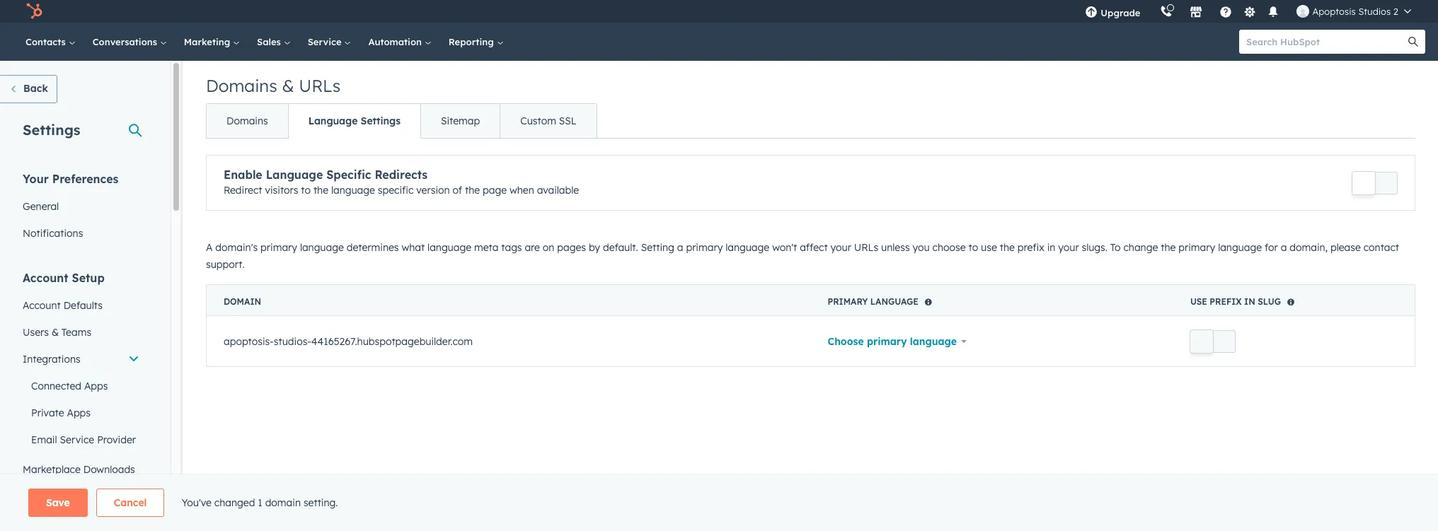 Task type: vqa. For each thing, say whether or not it's contained in the screenshot.
leftmost to
yes



Task type: describe. For each thing, give the bounding box(es) containing it.
a domain's primary language determines what language meta tags are on pages by default. setting a primary language won't affect your urls unless you choose to use the prefix in your slugs. to change the primary language for a domain, please contact support.
[[206, 241, 1400, 271]]

marketplaces image
[[1190, 6, 1203, 19]]

private
[[31, 407, 64, 420]]

apoptosis
[[1313, 6, 1356, 17]]

domains for domains & urls
[[206, 75, 277, 96]]

& for domains
[[282, 75, 294, 96]]

custom ssl link
[[500, 104, 597, 138]]

notifications
[[23, 227, 83, 240]]

version
[[416, 184, 450, 197]]

apoptosis studios 2 button
[[1289, 0, 1420, 23]]

private apps
[[31, 407, 91, 420]]

available
[[537, 184, 579, 197]]

upgrade image
[[1086, 6, 1098, 19]]

won't
[[772, 241, 797, 254]]

Search HubSpot search field
[[1240, 30, 1413, 54]]

your preferences
[[23, 172, 119, 186]]

contacts
[[25, 36, 68, 47]]

choose
[[933, 241, 966, 254]]

contacts link
[[17, 23, 84, 61]]

privacy & consent link
[[14, 510, 148, 532]]

cancel button
[[96, 489, 165, 518]]

determines
[[347, 241, 399, 254]]

unless
[[881, 241, 910, 254]]

2 your from the left
[[1059, 241, 1079, 254]]

please
[[1331, 241, 1361, 254]]

contact
[[1364, 241, 1400, 254]]

hubspot image
[[25, 3, 42, 20]]

primary right domain's in the left top of the page
[[261, 241, 297, 254]]

& for users
[[52, 326, 59, 339]]

tara schultz image
[[1297, 5, 1310, 18]]

privacy
[[23, 518, 57, 530]]

meta
[[474, 241, 499, 254]]

page
[[483, 184, 507, 197]]

email service provider link
[[14, 427, 148, 454]]

slug
[[1258, 297, 1281, 307]]

you
[[913, 241, 930, 254]]

redirect
[[224, 184, 262, 197]]

language for primary
[[871, 297, 919, 307]]

in
[[1245, 297, 1256, 307]]

language settings link
[[288, 104, 421, 138]]

choose primary language button
[[828, 334, 967, 350]]

the right use
[[1000, 241, 1015, 254]]

of
[[453, 184, 462, 197]]

primary right setting at the left of page
[[686, 241, 723, 254]]

choose primary language
[[828, 336, 957, 348]]

change
[[1124, 241, 1158, 254]]

teams
[[61, 326, 91, 339]]

connected
[[31, 380, 81, 393]]

redirects
[[375, 168, 428, 182]]

account setup
[[23, 271, 105, 285]]

domains for domains
[[227, 115, 268, 127]]

what
[[402, 241, 425, 254]]

cancel
[[114, 497, 147, 510]]

tracking code link
[[14, 484, 148, 510]]

to
[[1111, 241, 1121, 254]]

service link
[[299, 23, 360, 61]]

1
[[258, 497, 262, 510]]

domains & urls
[[206, 75, 341, 96]]

code
[[65, 491, 89, 503]]

reporting link
[[440, 23, 512, 61]]

setup
[[72, 271, 105, 285]]

notifications button
[[1262, 0, 1286, 23]]

account for account setup
[[23, 271, 68, 285]]

on
[[543, 241, 555, 254]]

tracking code
[[23, 491, 89, 503]]

specific
[[378, 184, 414, 197]]

primary
[[828, 297, 868, 307]]

prefix
[[1210, 297, 1242, 307]]

notifications link
[[14, 220, 148, 247]]

search button
[[1402, 30, 1426, 54]]

custom
[[521, 115, 556, 127]]

help button
[[1214, 0, 1239, 23]]

slugs.
[[1082, 241, 1108, 254]]

1 a from the left
[[677, 241, 684, 254]]

you've
[[182, 497, 212, 510]]

marketing link
[[175, 23, 249, 61]]

visitors
[[265, 184, 298, 197]]

1 horizontal spatial service
[[308, 36, 344, 47]]

settings link
[[1241, 4, 1259, 19]]

language inside popup button
[[910, 336, 957, 348]]

help image
[[1220, 6, 1233, 19]]

you've changed 1 domain setting.
[[182, 497, 338, 510]]

0 vertical spatial urls
[[299, 75, 341, 96]]

2 a from the left
[[1281, 241, 1287, 254]]

apoptosis-
[[224, 335, 274, 348]]

preferences
[[52, 172, 119, 186]]

conversations
[[93, 36, 160, 47]]

save button
[[28, 489, 88, 518]]



Task type: locate. For each thing, give the bounding box(es) containing it.
primary up use
[[1179, 241, 1216, 254]]

search image
[[1409, 37, 1419, 47]]

account defaults link
[[14, 292, 148, 319]]

service right the sales link
[[308, 36, 344, 47]]

0 horizontal spatial a
[[677, 241, 684, 254]]

0 horizontal spatial urls
[[299, 75, 341, 96]]

notifications image
[[1268, 6, 1280, 19]]

studios
[[1359, 6, 1391, 17]]

for
[[1265, 241, 1278, 254]]

0 vertical spatial apps
[[84, 380, 108, 393]]

custom ssl
[[521, 115, 577, 127]]

1 vertical spatial language
[[266, 168, 323, 182]]

language inside enable language specific redirects redirect visitors to the language specific version of the page when available
[[266, 168, 323, 182]]

2 horizontal spatial &
[[282, 75, 294, 96]]

0 vertical spatial domains
[[206, 75, 277, 96]]

a right setting at the left of page
[[677, 241, 684, 254]]

your right affect
[[831, 241, 852, 254]]

2 account from the top
[[23, 299, 61, 312]]

1 horizontal spatial to
[[969, 241, 979, 254]]

connected apps
[[31, 380, 108, 393]]

urls down the service link
[[299, 75, 341, 96]]

language up specific
[[308, 115, 358, 127]]

0 horizontal spatial to
[[301, 184, 311, 197]]

to
[[301, 184, 311, 197], [969, 241, 979, 254]]

apps down 'connected apps' link on the left bottom of the page
[[67, 407, 91, 420]]

account up account defaults
[[23, 271, 68, 285]]

your right in
[[1059, 241, 1079, 254]]

use
[[1191, 297, 1208, 307]]

studios-
[[274, 335, 311, 348]]

automation
[[368, 36, 425, 47]]

downloads
[[83, 464, 135, 476]]

apoptosis studios 2
[[1313, 6, 1399, 17]]

primary language
[[828, 297, 919, 307]]

marketplace downloads link
[[14, 457, 148, 484]]

apps up "private apps" link
[[84, 380, 108, 393]]

integrations button
[[14, 346, 148, 373]]

1 your from the left
[[831, 241, 852, 254]]

marketplaces button
[[1182, 0, 1212, 23]]

0 vertical spatial account
[[23, 271, 68, 285]]

email
[[31, 434, 57, 447]]

1 vertical spatial &
[[52, 326, 59, 339]]

the down specific
[[314, 184, 329, 197]]

domains
[[206, 75, 277, 96], [227, 115, 268, 127]]

privacy & consent
[[23, 518, 108, 530]]

settings image
[[1244, 6, 1257, 19]]

1 vertical spatial domains
[[227, 115, 268, 127]]

domains down domains & urls
[[227, 115, 268, 127]]

0 horizontal spatial &
[[52, 326, 59, 339]]

settings
[[361, 115, 401, 127], [23, 121, 80, 139]]

affect
[[800, 241, 828, 254]]

sales
[[257, 36, 284, 47]]

to left use
[[969, 241, 979, 254]]

general link
[[14, 193, 148, 220]]

apoptosis-studios-44165267.hubspotpagebuilder.com
[[224, 335, 473, 348]]

& right users
[[52, 326, 59, 339]]

prefix
[[1018, 241, 1045, 254]]

service
[[308, 36, 344, 47], [60, 434, 94, 447]]

private apps link
[[14, 400, 148, 427]]

sales link
[[249, 23, 299, 61]]

conversations link
[[84, 23, 175, 61]]

language up choose primary language
[[871, 297, 919, 307]]

the
[[314, 184, 329, 197], [465, 184, 480, 197], [1000, 241, 1015, 254], [1161, 241, 1176, 254]]

& down save
[[60, 518, 67, 530]]

apps for connected apps
[[84, 380, 108, 393]]

account
[[23, 271, 68, 285], [23, 299, 61, 312]]

the right change
[[1161, 241, 1176, 254]]

navigation containing domains
[[206, 103, 597, 139]]

enable
[[224, 168, 262, 182]]

0 vertical spatial &
[[282, 75, 294, 96]]

users & teams link
[[14, 319, 148, 346]]

your
[[23, 172, 49, 186]]

use
[[981, 241, 997, 254]]

your preferences element
[[14, 171, 148, 247]]

provider
[[97, 434, 136, 447]]

domains inside domains link
[[227, 115, 268, 127]]

ssl
[[559, 115, 577, 127]]

settings down back
[[23, 121, 80, 139]]

a
[[677, 241, 684, 254], [1281, 241, 1287, 254]]

automation link
[[360, 23, 440, 61]]

service inside account setup element
[[60, 434, 94, 447]]

defaults
[[63, 299, 103, 312]]

1 horizontal spatial settings
[[361, 115, 401, 127]]

2
[[1394, 6, 1399, 17]]

1 vertical spatial to
[[969, 241, 979, 254]]

by
[[589, 241, 600, 254]]

domain,
[[1290, 241, 1328, 254]]

urls inside a domain's primary language determines what language meta tags are on pages by default. setting a primary language won't affect your urls unless you choose to use the prefix in your slugs. to change the primary language for a domain, please contact support.
[[854, 241, 879, 254]]

language
[[308, 115, 358, 127], [266, 168, 323, 182], [871, 297, 919, 307]]

1 vertical spatial apps
[[67, 407, 91, 420]]

navigation
[[206, 103, 597, 139]]

your
[[831, 241, 852, 254], [1059, 241, 1079, 254]]

back
[[23, 82, 48, 95]]

2 vertical spatial language
[[871, 297, 919, 307]]

language inside enable language specific redirects redirect visitors to the language specific version of the page when available
[[331, 184, 375, 197]]

domains link
[[207, 104, 288, 138]]

users
[[23, 326, 49, 339]]

specific
[[327, 168, 371, 182]]

1 horizontal spatial &
[[60, 518, 67, 530]]

1 vertical spatial urls
[[854, 241, 879, 254]]

&
[[282, 75, 294, 96], [52, 326, 59, 339], [60, 518, 67, 530]]

settings inside navigation
[[361, 115, 401, 127]]

domains up domains link
[[206, 75, 277, 96]]

0 vertical spatial service
[[308, 36, 344, 47]]

urls
[[299, 75, 341, 96], [854, 241, 879, 254]]

general
[[23, 200, 59, 213]]

tracking
[[23, 491, 62, 503]]

0 horizontal spatial your
[[831, 241, 852, 254]]

urls left the unless
[[854, 241, 879, 254]]

domain
[[265, 497, 301, 510]]

to inside a domain's primary language determines what language meta tags are on pages by default. setting a primary language won't affect your urls unless you choose to use the prefix in your slugs. to change the primary language for a domain, please contact support.
[[969, 241, 979, 254]]

language for enable
[[266, 168, 323, 182]]

language inside navigation
[[308, 115, 358, 127]]

changed
[[214, 497, 255, 510]]

sitemap
[[441, 115, 480, 127]]

calling icon image
[[1161, 6, 1173, 18]]

back link
[[0, 75, 57, 103]]

0 horizontal spatial settings
[[23, 121, 80, 139]]

1 account from the top
[[23, 271, 68, 285]]

settings up redirects
[[361, 115, 401, 127]]

account setup element
[[14, 270, 148, 532]]

1 horizontal spatial urls
[[854, 241, 879, 254]]

apps for private apps
[[67, 407, 91, 420]]

0 vertical spatial language
[[308, 115, 358, 127]]

users & teams
[[23, 326, 91, 339]]

integrations
[[23, 353, 80, 366]]

0 vertical spatial to
[[301, 184, 311, 197]]

connected apps link
[[14, 373, 148, 400]]

service down "private apps" link
[[60, 434, 94, 447]]

to right visitors
[[301, 184, 311, 197]]

default.
[[603, 241, 638, 254]]

a
[[206, 241, 213, 254]]

& down the sales link
[[282, 75, 294, 96]]

tags
[[501, 241, 522, 254]]

menu item
[[1151, 0, 1154, 23]]

account up users
[[23, 299, 61, 312]]

choose
[[828, 336, 864, 348]]

1 horizontal spatial a
[[1281, 241, 1287, 254]]

menu
[[1076, 0, 1422, 23]]

the right of
[[465, 184, 480, 197]]

1 vertical spatial account
[[23, 299, 61, 312]]

setting
[[641, 241, 675, 254]]

2 vertical spatial &
[[60, 518, 67, 530]]

marketplace downloads
[[23, 464, 135, 476]]

& for privacy
[[60, 518, 67, 530]]

when
[[510, 184, 534, 197]]

hubspot link
[[17, 3, 53, 20]]

account for account defaults
[[23, 299, 61, 312]]

primary inside popup button
[[867, 336, 907, 348]]

primary right choose
[[867, 336, 907, 348]]

to inside enable language specific redirects redirect visitors to the language specific version of the page when available
[[301, 184, 311, 197]]

menu containing apoptosis studios 2
[[1076, 0, 1422, 23]]

a right for
[[1281, 241, 1287, 254]]

0 horizontal spatial service
[[60, 434, 94, 447]]

marketing
[[184, 36, 233, 47]]

language up visitors
[[266, 168, 323, 182]]

1 vertical spatial service
[[60, 434, 94, 447]]

1 horizontal spatial your
[[1059, 241, 1079, 254]]



